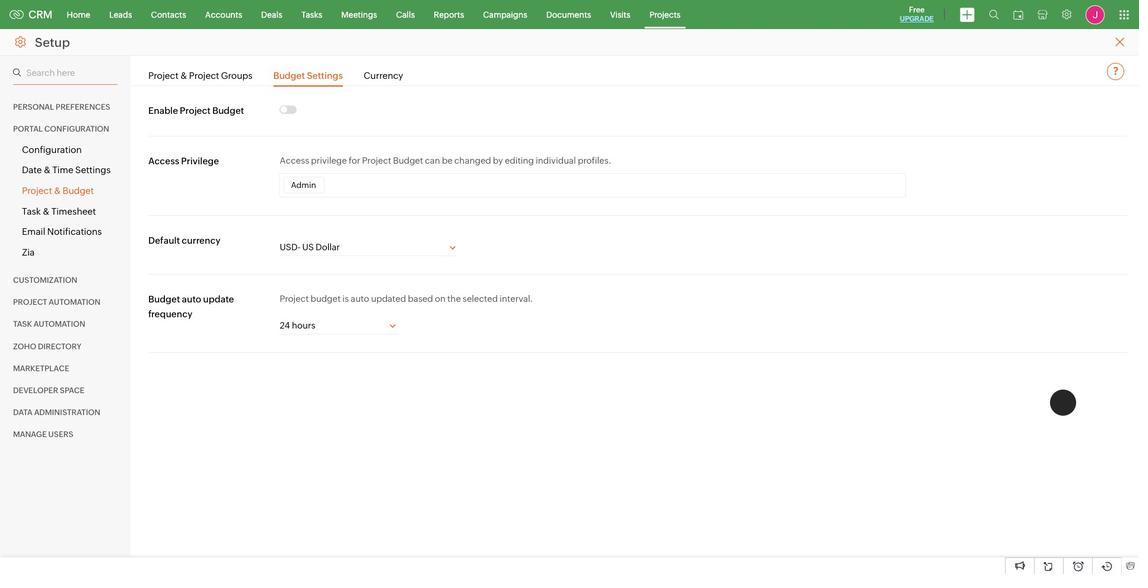 Task type: describe. For each thing, give the bounding box(es) containing it.
meetings link
[[332, 0, 387, 29]]

projects
[[650, 10, 681, 19]]

documents
[[546, 10, 591, 19]]

leads link
[[100, 0, 142, 29]]

search image
[[989, 9, 999, 20]]

calls link
[[387, 0, 424, 29]]

home
[[67, 10, 90, 19]]

visits
[[610, 10, 631, 19]]

tasks link
[[292, 0, 332, 29]]

reports link
[[424, 0, 474, 29]]

contacts link
[[142, 0, 196, 29]]

accounts
[[205, 10, 242, 19]]

crm link
[[9, 8, 53, 21]]

deals link
[[252, 0, 292, 29]]

home link
[[57, 0, 100, 29]]

meetings
[[341, 10, 377, 19]]



Task type: vqa. For each thing, say whether or not it's contained in the screenshot.
CRM
yes



Task type: locate. For each thing, give the bounding box(es) containing it.
campaigns
[[483, 10, 527, 19]]

calls
[[396, 10, 415, 19]]

profile element
[[1079, 0, 1112, 29]]

search element
[[982, 0, 1006, 29]]

profile image
[[1086, 5, 1105, 24]]

projects link
[[640, 0, 690, 29]]

deals
[[261, 10, 282, 19]]

leads
[[109, 10, 132, 19]]

free upgrade
[[900, 5, 934, 23]]

crm
[[28, 8, 53, 21]]

create menu element
[[953, 0, 982, 29]]

contacts
[[151, 10, 186, 19]]

calendar image
[[1014, 10, 1024, 19]]

campaigns link
[[474, 0, 537, 29]]

accounts link
[[196, 0, 252, 29]]

upgrade
[[900, 15, 934, 23]]

reports
[[434, 10, 464, 19]]

create menu image
[[960, 7, 975, 22]]

tasks
[[301, 10, 322, 19]]

free
[[909, 5, 925, 14]]

documents link
[[537, 0, 601, 29]]

visits link
[[601, 0, 640, 29]]



